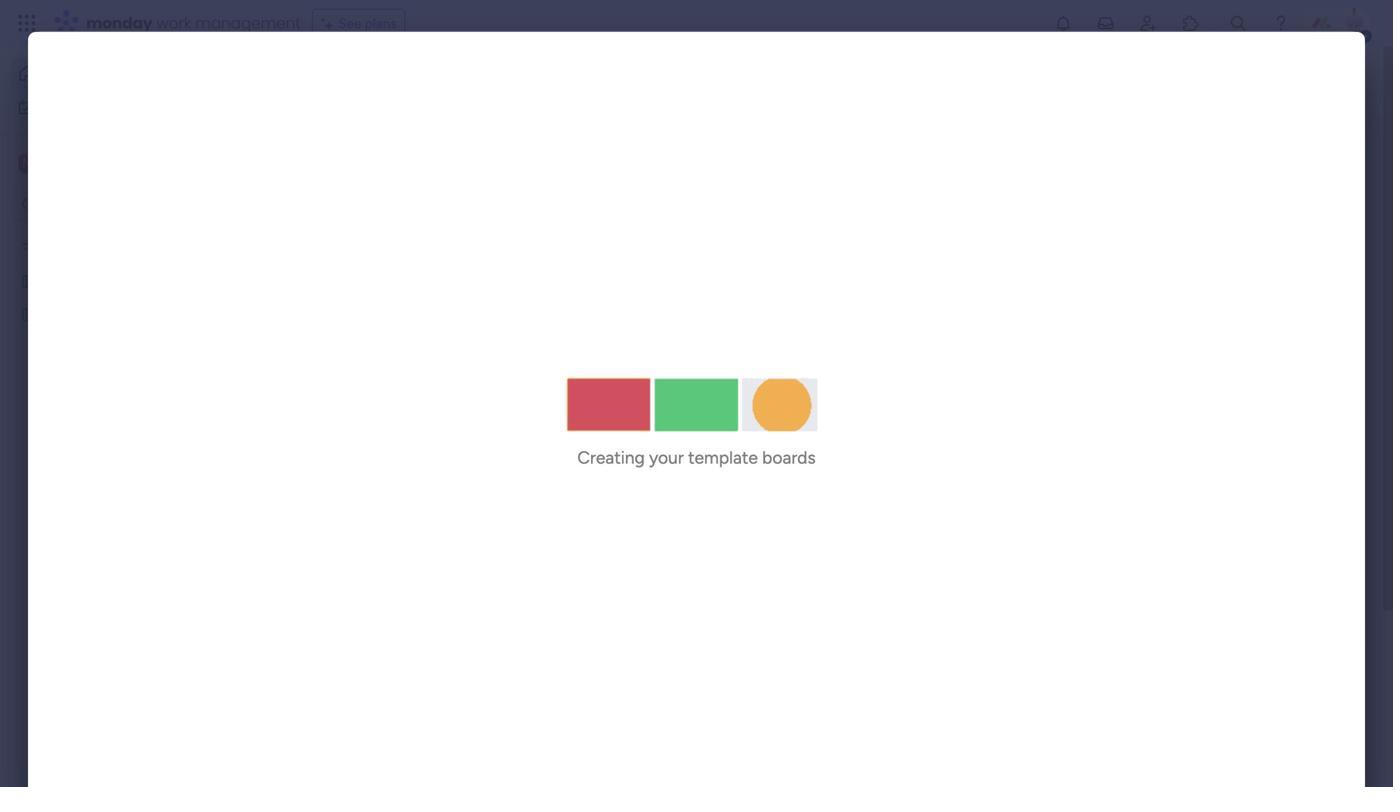Task type: describe. For each thing, give the bounding box(es) containing it.
m
[[22, 155, 34, 171]]

select product image
[[17, 14, 37, 33]]

your
[[650, 447, 684, 468]]

2 directory from the left
[[931, 386, 986, 403]]

2 hr from the left
[[834, 386, 853, 403]]

2 > from the left
[[497, 386, 506, 403]]

0 horizontal spatial management
[[195, 12, 301, 34]]

apps image
[[1182, 14, 1201, 33]]

notifications image
[[1054, 14, 1074, 33]]

plans
[[365, 15, 397, 31]]

1 directory from the left
[[572, 386, 628, 403]]

3 > from the left
[[822, 386, 831, 403]]

public board image
[[20, 305, 39, 324]]

workspace image
[[18, 152, 38, 174]]

m button
[[14, 147, 193, 180]]

see
[[339, 15, 362, 31]]

creating
[[578, 447, 645, 468]]

creating your template boards
[[578, 447, 816, 468]]

1 horizontal spatial work
[[348, 386, 377, 403]]

see plans button
[[312, 9, 406, 38]]

0 horizontal spatial work
[[156, 12, 191, 34]]

2 work management > hr > employee directory from the left
[[706, 386, 986, 403]]

1 horizontal spatial management
[[380, 386, 460, 403]]

my work image
[[17, 98, 35, 116]]

0 horizontal spatial employee
[[509, 386, 569, 403]]

ruby anderson image
[[1340, 8, 1371, 39]]

2 horizontal spatial management
[[739, 386, 819, 403]]

lottie animation element
[[0, 591, 247, 787]]

inbox image
[[1097, 14, 1116, 33]]



Task type: vqa. For each thing, say whether or not it's contained in the screenshot.
1st HR from the right
yes



Task type: locate. For each thing, give the bounding box(es) containing it.
0 horizontal spatial hr
[[475, 386, 494, 403]]

invite members image
[[1139, 14, 1159, 33]]

2 horizontal spatial employee
[[868, 386, 928, 403]]

>
[[464, 386, 472, 403], [497, 386, 506, 403], [822, 386, 831, 403], [856, 386, 864, 403]]

monday work management
[[86, 12, 301, 34]]

2 horizontal spatial work
[[706, 386, 736, 403]]

work management > hr > employee directory link
[[315, 197, 654, 414]]

boards
[[763, 447, 816, 468]]

0 horizontal spatial public board image
[[20, 273, 39, 291]]

getting started element
[[1075, 466, 1365, 544]]

public board image
[[20, 273, 39, 291], [682, 353, 703, 375]]

0 horizontal spatial directory
[[572, 386, 628, 403]]

see plans
[[339, 15, 397, 31]]

directory
[[572, 386, 628, 403], [931, 386, 986, 403]]

public board image right remove from favorites icon
[[682, 353, 703, 375]]

0 horizontal spatial work management > hr > employee directory
[[348, 386, 628, 403]]

employee
[[710, 355, 780, 373], [509, 386, 569, 403], [868, 386, 928, 403]]

employee directory
[[710, 355, 852, 373]]

help center element
[[1075, 559, 1365, 636]]

1 horizontal spatial directory
[[931, 386, 986, 403]]

lottie animation image
[[0, 591, 247, 787]]

4 > from the left
[[856, 386, 864, 403]]

public board image inside quick search results list box
[[682, 353, 703, 375]]

search everything image
[[1229, 14, 1249, 33]]

1 horizontal spatial work management > hr > employee directory
[[706, 386, 986, 403]]

help image
[[1272, 14, 1291, 33]]

work
[[156, 12, 191, 34], [348, 386, 377, 403], [706, 386, 736, 403]]

1 horizontal spatial employee
[[710, 355, 780, 373]]

0 vertical spatial public board image
[[20, 273, 39, 291]]

management
[[195, 12, 301, 34], [380, 386, 460, 403], [739, 386, 819, 403]]

1 horizontal spatial public board image
[[682, 353, 703, 375]]

1 hr from the left
[[475, 386, 494, 403]]

1 vertical spatial public board image
[[682, 353, 703, 375]]

public board image up public board icon
[[20, 273, 39, 291]]

monday
[[86, 12, 153, 34]]

1 horizontal spatial hr
[[834, 386, 853, 403]]

remove from favorites image
[[616, 354, 636, 373]]

option
[[0, 231, 247, 235]]

1 > from the left
[[464, 386, 472, 403]]

work management > hr > employee directory
[[348, 386, 628, 403], [706, 386, 986, 403]]

home image
[[17, 64, 37, 83]]

hr
[[475, 386, 494, 403], [834, 386, 853, 403]]

template
[[688, 447, 758, 468]]

quick search results list box
[[299, 181, 1028, 675]]

list box
[[0, 228, 247, 592]]

directory
[[784, 355, 852, 373]]

1 work management > hr > employee directory from the left
[[348, 386, 628, 403]]



